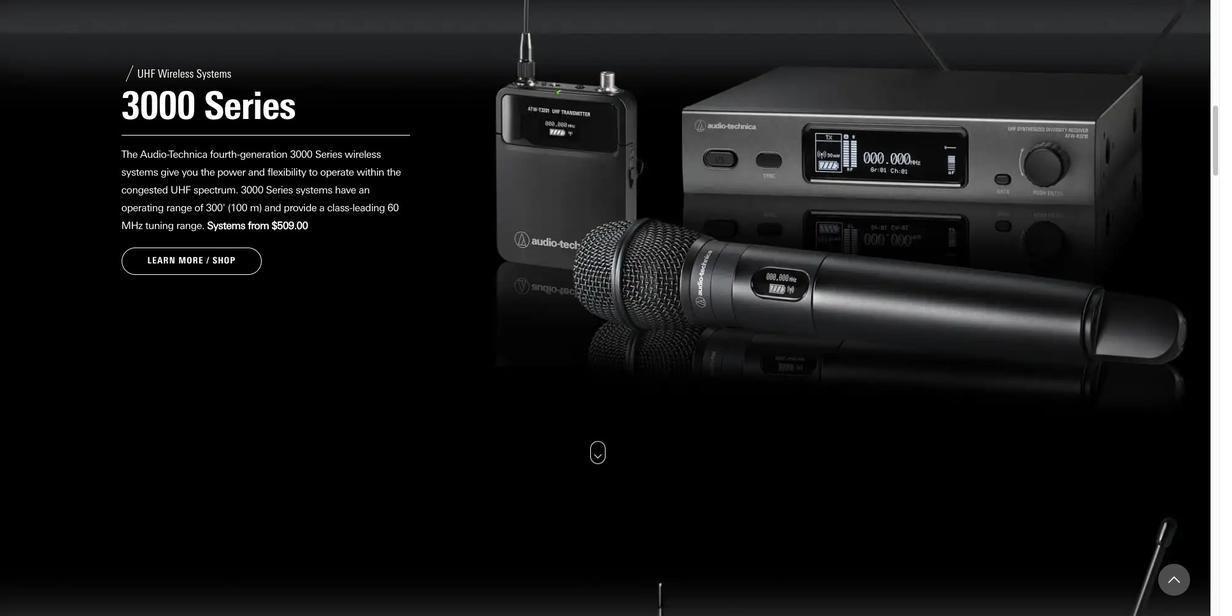Task type: locate. For each thing, give the bounding box(es) containing it.
the right you
[[201, 167, 215, 179]]

audio-
[[140, 149, 169, 161]]

flexibility
[[268, 167, 306, 179]]

300'
[[206, 202, 225, 214]]

3000 up m)
[[241, 184, 263, 197]]

the
[[201, 167, 215, 179], [387, 167, 401, 179]]

and right m)
[[264, 202, 281, 214]]

systems
[[121, 167, 158, 179], [296, 184, 333, 197]]

learn more / shop button
[[121, 248, 262, 275]]

learn
[[148, 256, 176, 267]]

3000
[[290, 149, 313, 161], [241, 184, 263, 197]]

series up operate
[[315, 149, 342, 161]]

the
[[121, 149, 138, 161]]

0 horizontal spatial systems
[[121, 167, 158, 179]]

1 vertical spatial series
[[266, 184, 293, 197]]

an
[[359, 184, 370, 197]]

1 vertical spatial systems
[[296, 184, 333, 197]]

technica
[[169, 149, 208, 161]]

series down flexibility on the top of the page
[[266, 184, 293, 197]]

arrow up image
[[1169, 575, 1181, 586]]

to
[[309, 167, 318, 179]]

0 vertical spatial and
[[248, 167, 265, 179]]

more
[[179, 256, 204, 267]]

uhf
[[171, 184, 191, 197]]

you
[[182, 167, 198, 179]]

systems down to
[[296, 184, 333, 197]]

within
[[357, 167, 384, 179]]

class-
[[327, 202, 353, 214]]

the audio-technica fourth-generation 3000 series wireless systems give you the power and flexibility to operate within the congested uhf spectrum. 3000 series systems have an operating range of 300' (100 m) and provide a class-leading 60 mhz tuning range.
[[121, 149, 401, 232]]

0 vertical spatial series
[[315, 149, 342, 161]]

power
[[217, 167, 246, 179]]

the right within
[[387, 167, 401, 179]]

and
[[248, 167, 265, 179], [264, 202, 281, 214]]

1 horizontal spatial systems
[[296, 184, 333, 197]]

0 horizontal spatial the
[[201, 167, 215, 179]]

1 horizontal spatial 3000
[[290, 149, 313, 161]]

learn more / shop link
[[121, 248, 262, 275]]

m)
[[250, 202, 262, 214]]

series
[[315, 149, 342, 161], [266, 184, 293, 197]]

mhz
[[121, 220, 143, 232]]

a
[[319, 202, 325, 214]]

3000 up to
[[290, 149, 313, 161]]

1 horizontal spatial the
[[387, 167, 401, 179]]

give
[[161, 167, 179, 179]]

0 horizontal spatial 3000
[[241, 184, 263, 197]]

tuning
[[145, 220, 174, 232]]

systems up "congested"
[[121, 167, 158, 179]]

congested
[[121, 184, 168, 197]]

and down "generation"
[[248, 167, 265, 179]]

operate
[[320, 167, 354, 179]]



Task type: vqa. For each thing, say whether or not it's contained in the screenshot.
M30x
no



Task type: describe. For each thing, give the bounding box(es) containing it.
systems from $509.00
[[207, 220, 308, 232]]

1 vertical spatial and
[[264, 202, 281, 214]]

shop
[[213, 256, 236, 267]]

have
[[335, 184, 356, 197]]

0 vertical spatial systems
[[121, 167, 158, 179]]

2 the from the left
[[387, 167, 401, 179]]

range
[[166, 202, 192, 214]]

provide
[[284, 202, 317, 214]]

systems
[[207, 220, 245, 232]]

of
[[195, 202, 203, 214]]

operating
[[121, 202, 164, 214]]

spectrum.
[[194, 184, 238, 197]]

leading
[[353, 202, 385, 214]]

/
[[207, 256, 210, 267]]

$509.00
[[272, 220, 308, 232]]

1 horizontal spatial series
[[315, 149, 342, 161]]

3000 series in-ear monitor system image
[[0, 479, 1211, 617]]

learn more / shop
[[148, 256, 236, 267]]

1 the from the left
[[201, 167, 215, 179]]

(100
[[228, 202, 247, 214]]

from
[[248, 220, 269, 232]]

wireless
[[345, 149, 381, 161]]

0 horizontal spatial series
[[266, 184, 293, 197]]

0 vertical spatial 3000
[[290, 149, 313, 161]]

generation
[[240, 149, 288, 161]]

range.
[[176, 220, 205, 232]]

1 vertical spatial 3000
[[241, 184, 263, 197]]

fourth-
[[210, 149, 240, 161]]

60
[[388, 202, 399, 214]]



